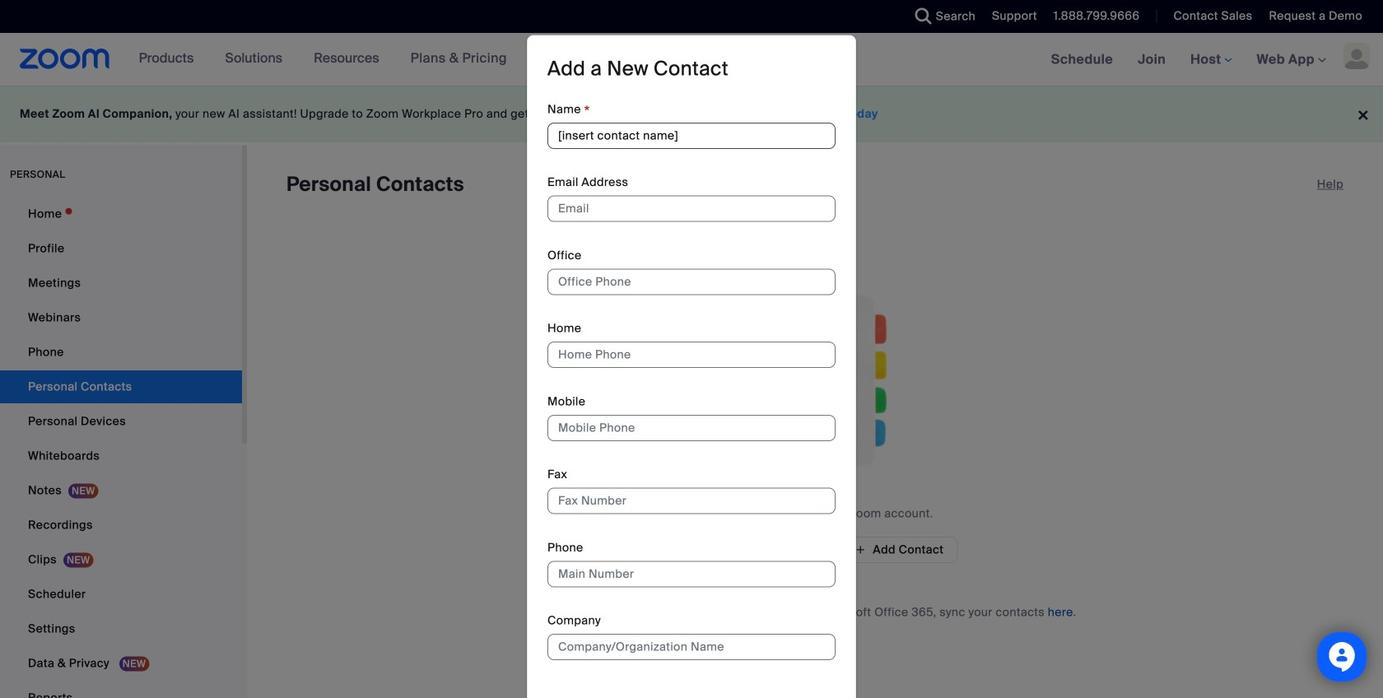Task type: describe. For each thing, give the bounding box(es) containing it.
Home Phone text field
[[547, 342, 836, 368]]

Email text field
[[547, 196, 836, 222]]

Mobile Phone text field
[[547, 415, 836, 441]]

Main Number text field
[[547, 561, 836, 587]]

personal menu menu
[[0, 198, 242, 698]]

First and Last Name text field
[[547, 123, 836, 149]]



Task type: locate. For each thing, give the bounding box(es) containing it.
product information navigation
[[126, 33, 519, 86]]

meetings navigation
[[1039, 33, 1383, 87]]

Fax Number text field
[[547, 488, 836, 514]]

dialog
[[527, 35, 856, 698]]

add image
[[855, 543, 866, 557]]

banner
[[0, 33, 1383, 87]]

footer
[[0, 86, 1383, 142]]

Office Phone text field
[[547, 269, 836, 295]]

Company/Organization Name text field
[[547, 634, 836, 660]]



Task type: vqa. For each thing, say whether or not it's contained in the screenshot.
Home Phone text field
yes



